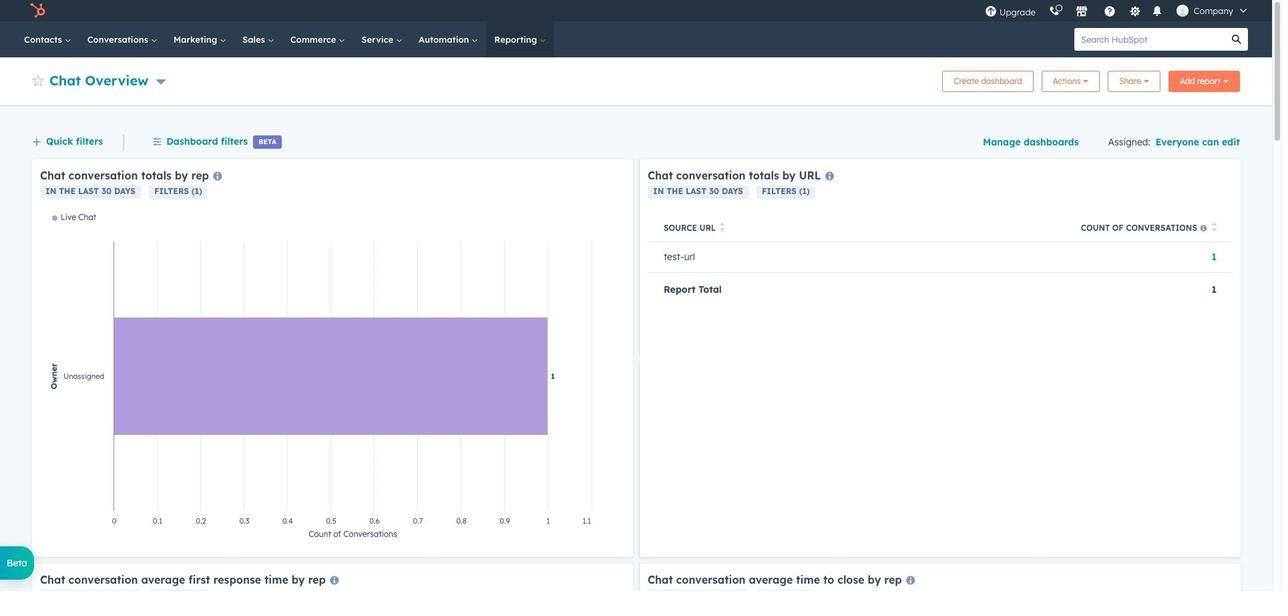 Task type: locate. For each thing, give the bounding box(es) containing it.
0 horizontal spatial press to sort. element
[[720, 223, 725, 234]]

1 press to sort. element from the left
[[720, 223, 725, 234]]

0 horizontal spatial press to sort. image
[[720, 223, 725, 232]]

2 press to sort. element from the left
[[1212, 223, 1217, 234]]

1 horizontal spatial press to sort. image
[[1212, 223, 1217, 232]]

chat conversation average time to close by rep element
[[640, 564, 1241, 592]]

1 horizontal spatial press to sort. element
[[1212, 223, 1217, 234]]

menu
[[978, 0, 1256, 21]]

banner
[[32, 67, 1240, 92]]

chat conversation totals by url element
[[640, 160, 1241, 558]]

press to sort. image
[[720, 223, 725, 232], [1212, 223, 1217, 232]]

press to sort. element
[[720, 223, 725, 234], [1212, 223, 1217, 234]]

interactive chart image
[[40, 212, 625, 550]]



Task type: describe. For each thing, give the bounding box(es) containing it.
1 press to sort. image from the left
[[720, 223, 725, 232]]

toggle series visibility region
[[52, 212, 96, 222]]

chat conversation totals by rep element
[[32, 160, 633, 558]]

2 press to sort. image from the left
[[1212, 223, 1217, 232]]

marketplaces image
[[1076, 6, 1088, 18]]

Search HubSpot search field
[[1075, 28, 1225, 51]]

chat conversation average first response time by rep element
[[32, 564, 633, 592]]

jacob simon image
[[1177, 5, 1189, 17]]



Task type: vqa. For each thing, say whether or not it's contained in the screenshot.
settings image
no



